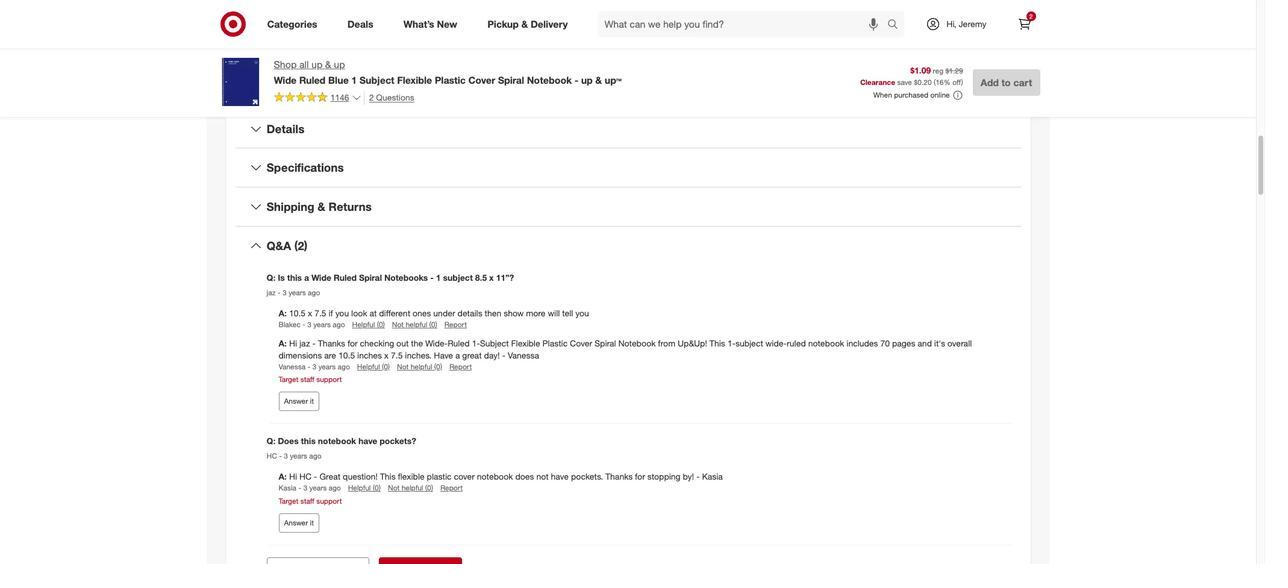 Task type: describe. For each thing, give the bounding box(es) containing it.
2 for 2
[[1030, 13, 1033, 20]]

(0) down different
[[377, 320, 385, 329]]

pickup
[[488, 18, 519, 30]]

report for hi hc - great question! this flexible plastic cover notebook does not have pockets. thanks for stopping by! - kasia
[[441, 484, 463, 493]]

3 for blakec
[[308, 320, 312, 329]]

item
[[650, 73, 678, 90]]

new
[[437, 18, 458, 30]]

q: for q: is this a wide ruled ​spiral notebooks​ -​ 1 subject​ 8.5 x 11"?
[[267, 272, 276, 283]]

specifications button
[[235, 149, 1021, 187]]

a inside q: is this a wide ruled ​spiral notebooks​ -​ 1 subject​ 8.5 x 11"? jaz - 3 years ago
[[304, 272, 309, 283]]

flexible
[[398, 472, 425, 482]]

0 horizontal spatial up
[[312, 58, 323, 71]]

a: hi hc - great question! this flexible plastic cover notebook does not have pockets. thanks for stopping by! - kasia
[[279, 472, 723, 482]]

wide inside shop all up & up wide ruled blue 1 subject flexible plastic cover spiral notebook - up & up™
[[274, 74, 297, 86]]

(0) down have
[[434, 362, 442, 371]]

3 for vanessa
[[312, 362, 316, 371]]

wide-
[[766, 338, 787, 348]]

day!
[[484, 350, 500, 360]]

ago inside 'q: does this notebook have pockets? hc - 3 years ago'
[[309, 452, 322, 461]]

notebook inside 'q: does this notebook have pockets? hc - 3 years ago'
[[318, 436, 356, 446]]

0.20
[[918, 78, 932, 87]]

up™
[[605, 74, 622, 86]]

a: for a: hi hc - great question! this flexible plastic cover notebook does not have pockets. thanks for stopping by! - kasia
[[279, 472, 287, 482]]

7.5 inside hi jaz - thanks for checking out the wide-ruled 1-subject flexible plastic cover spiral notebook from up&up! this 1-subject wide-ruled notebook includes 70 pages and it's overall dimensions are 10.5 inches x 7.5 inches. have a great day! - vanessa
[[391, 350, 403, 360]]

cover inside shop all up & up wide ruled blue 1 subject flexible plastic cover spiral notebook - up & up™
[[469, 74, 496, 86]]

16
[[936, 78, 944, 87]]

all
[[299, 58, 309, 71]]

purchased
[[895, 91, 929, 100]]

2 link
[[1012, 11, 1038, 37]]

helpful  (0) button for hi jaz - thanks for checking out the wide-ruled 1-subject flexible plastic cover spiral notebook from up&up! this 1-subject wide-ruled notebook includes 70 pages and it's overall dimensions are 10.5 inches x 7.5 inches. have a great day! - vanessa
[[357, 361, 390, 372]]

0 vertical spatial helpful
[[352, 320, 375, 329]]

delivery
[[531, 18, 568, 30]]

(2)
[[294, 239, 308, 253]]

pickup & delivery
[[488, 18, 568, 30]]

vanessa inside hi jaz - thanks for checking out the wide-ruled 1-subject flexible plastic cover spiral notebook from up&up! this 1-subject wide-ruled notebook includes 70 pages and it's overall dimensions are 10.5 inches x 7.5 inches. have a great day! - vanessa
[[508, 350, 539, 360]]

$
[[915, 78, 918, 87]]

great
[[463, 350, 482, 360]]

0 vertical spatial helpful  (0) button
[[352, 320, 385, 330]]

about this item
[[578, 73, 678, 90]]

a: 10.5 x 7.5 if you look at different ones under details then show more will tell you
[[279, 308, 589, 319]]

helpful for hi jaz - thanks for checking out the wide-ruled 1-subject flexible plastic cover spiral notebook from up&up! this 1-subject wide-ruled notebook includes 70 pages and it's overall dimensions are 10.5 inches x 7.5 inches. have a great day! - vanessa
[[357, 362, 380, 371]]

0 horizontal spatial x
[[308, 308, 312, 319]]

q&a (2) button
[[235, 227, 1021, 265]]

q: is this a wide ruled ​spiral notebooks​ -​ 1 subject​ 8.5 x 11"? jaz - 3 years ago
[[267, 272, 514, 297]]

report for hi jaz - thanks for checking out the wide-ruled 1-subject flexible plastic cover spiral notebook from up&up! this 1-subject wide-ruled notebook includes 70 pages and it's overall dimensions are 10.5 inches x 7.5 inches. have a great day! - vanessa
[[450, 362, 472, 371]]

deals
[[348, 18, 374, 30]]

includes
[[847, 338, 879, 348]]

1 horizontal spatial thanks
[[606, 472, 633, 482]]

0 vertical spatial kasia
[[702, 472, 723, 482]]

jeremy
[[959, 19, 987, 29]]

helpful for hi hc - great question! this flexible plastic cover notebook does not have pockets. thanks for stopping by! - kasia
[[348, 484, 371, 493]]

shipping
[[267, 200, 315, 214]]

what's new link
[[393, 11, 473, 37]]

a inside hi jaz - thanks for checking out the wide-ruled 1-subject flexible plastic cover spiral notebook from up&up! this 1-subject wide-ruled notebook includes 70 pages and it's overall dimensions are 10.5 inches x 7.5 inches. have a great day! - vanessa
[[456, 350, 460, 360]]

(0) down question!
[[373, 484, 381, 493]]

3 for kasia
[[303, 484, 307, 493]]

years for blakec
[[314, 320, 331, 329]]

cover inside hi jaz - thanks for checking out the wide-ruled 1-subject flexible plastic cover spiral notebook from up&up! this 1-subject wide-ruled notebook includes 70 pages and it's overall dimensions are 10.5 inches x 7.5 inches. have a great day! - vanessa
[[570, 338, 593, 348]]

1 you from the left
[[336, 308, 349, 319]]

have
[[434, 350, 453, 360]]

q&a
[[267, 239, 291, 253]]

2 hi from the top
[[289, 472, 297, 482]]

2 for 2 questions
[[369, 92, 374, 102]]

at
[[370, 308, 377, 319]]

& up blue
[[325, 58, 331, 71]]

pickup & delivery link
[[477, 11, 583, 37]]

thanks inside hi jaz - thanks for checking out the wide-ruled 1-subject flexible plastic cover spiral notebook from up&up! this 1-subject wide-ruled notebook includes 70 pages and it's overall dimensions are 10.5 inches x 7.5 inches. have a great day! - vanessa
[[318, 338, 345, 348]]

2 horizontal spatial up
[[581, 74, 593, 86]]

a: for a: 10.5 x 7.5 if you look at different ones under details then show more will tell you
[[279, 308, 287, 319]]

dimensions
[[279, 350, 322, 360]]

tell
[[563, 308, 573, 319]]

70
[[881, 338, 890, 348]]

2 questions
[[369, 92, 415, 102]]

if
[[329, 308, 333, 319]]

staff for hi jaz - thanks for checking out the wide-ruled 1-subject flexible plastic cover spiral notebook from up&up! this 1-subject wide-ruled notebook includes 70 pages and it's overall dimensions are 10.5 inches x 7.5 inches. have a great day! - vanessa
[[301, 375, 315, 384]]

- inside 'q: does this notebook have pockets? hc - 3 years ago'
[[279, 452, 282, 461]]

3 inside q: is this a wide ruled ​spiral notebooks​ -​ 1 subject​ 8.5 x 11"? jaz - 3 years ago
[[283, 288, 287, 297]]

different
[[379, 308, 410, 319]]

details
[[267, 122, 305, 135]]

notebook inside shop all up & up wide ruled blue 1 subject flexible plastic cover spiral notebook - up & up™
[[527, 74, 572, 86]]

1 vertical spatial vanessa
[[279, 362, 306, 371]]

it for a:
[[310, 397, 314, 406]]

checking
[[360, 338, 394, 348]]

years for kasia
[[309, 484, 327, 493]]

add to cart
[[981, 76, 1033, 88]]

answer for a:
[[284, 397, 308, 406]]

0 vertical spatial report button
[[445, 320, 467, 330]]

1146 link
[[274, 91, 361, 106]]

from
[[658, 338, 676, 348]]

11"?
[[496, 272, 514, 283]]

the
[[411, 338, 423, 348]]

this for q: is this a wide ruled ​spiral notebooks​ -​ 1 subject​ 8.5 x 11"?
[[287, 272, 302, 283]]

%
[[944, 78, 951, 87]]

helpful  (0) for hi hc - great question! this flexible plastic cover notebook does not have pockets. thanks for stopping by! - kasia
[[348, 484, 381, 493]]

helpful for hi jaz - thanks for checking out the wide-ruled 1-subject flexible plastic cover spiral notebook from up&up! this 1-subject wide-ruled notebook includes 70 pages and it's overall dimensions are 10.5 inches x 7.5 inches. have a great day! - vanessa
[[411, 362, 432, 371]]

answer for kasia - 3 years ago
[[284, 518, 308, 527]]

support for hi hc - great question! this flexible plastic cover notebook does not have pockets. thanks for stopping by! - kasia
[[317, 496, 342, 505]]

plastic
[[427, 472, 452, 482]]

subject
[[736, 338, 764, 348]]

ago for vanessa - 3 years ago
[[338, 362, 350, 371]]

spiral inside hi jaz - thanks for checking out the wide-ruled 1-subject flexible plastic cover spiral notebook from up&up! this 1-subject wide-ruled notebook includes 70 pages and it's overall dimensions are 10.5 inches x 7.5 inches. have a great day! - vanessa
[[595, 338, 616, 348]]

(0) down plastic
[[425, 484, 433, 493]]

then
[[485, 308, 502, 319]]

2 questions link
[[364, 91, 415, 105]]

pages
[[893, 338, 916, 348]]

this inside hi jaz - thanks for checking out the wide-ruled 1-subject flexible plastic cover spiral notebook from up&up! this 1-subject wide-ruled notebook includes 70 pages and it's overall dimensions are 10.5 inches x 7.5 inches. have a great day! - vanessa
[[710, 338, 726, 348]]

​
[[434, 272, 434, 283]]

hc inside 'q: does this notebook have pockets? hc - 3 years ago'
[[267, 452, 277, 461]]

pockets.
[[571, 472, 603, 482]]

ago inside q: is this a wide ruled ​spiral notebooks​ -​ 1 subject​ 8.5 x 11"? jaz - 3 years ago
[[308, 288, 320, 297]]

blakec - 3 years ago
[[279, 320, 345, 329]]

1 horizontal spatial up
[[334, 58, 345, 71]]

ones
[[413, 308, 431, 319]]

search
[[883, 19, 912, 31]]

images
[[425, 25, 456, 37]]

not
[[537, 472, 549, 482]]

search button
[[883, 11, 912, 40]]

jaz inside hi jaz - thanks for checking out the wide-ruled 1-subject flexible plastic cover spiral notebook from up&up! this 1-subject wide-ruled notebook includes 70 pages and it's overall dimensions are 10.5 inches x 7.5 inches. have a great day! - vanessa
[[300, 338, 310, 348]]

questions
[[376, 92, 415, 102]]

1 vertical spatial hc
[[300, 472, 312, 482]]

have inside 'q: does this notebook have pockets? hc - 3 years ago'
[[359, 436, 377, 446]]

1146
[[331, 92, 349, 103]]

1 vertical spatial have
[[551, 472, 569, 482]]

spiral inside shop all up & up wide ruled blue 1 subject flexible plastic cover spiral notebook - up & up™
[[498, 74, 525, 86]]

(0) down inches
[[382, 362, 390, 371]]

inches
[[357, 350, 382, 360]]

helpful  (0) for hi jaz - thanks for checking out the wide-ruled 1-subject flexible plastic cover spiral notebook from up&up! this 1-subject wide-ruled notebook includes 70 pages and it's overall dimensions are 10.5 inches x 7.5 inches. have a great day! - vanessa
[[357, 362, 390, 371]]

overall
[[948, 338, 972, 348]]

$1.09
[[911, 65, 931, 76]]

details button
[[235, 110, 1021, 148]]

blue
[[328, 74, 349, 86]]

target for hi hc - great question! this flexible plastic cover notebook does not have pockets. thanks for stopping by! - kasia
[[279, 496, 299, 505]]

3 inside 'q: does this notebook have pockets? hc - 3 years ago'
[[284, 452, 288, 461]]

support for hi jaz - thanks for checking out the wide-ruled 1-subject flexible plastic cover spiral notebook from up&up! this 1-subject wide-ruled notebook includes 70 pages and it's overall dimensions are 10.5 inches x 7.5 inches. have a great day! - vanessa
[[317, 375, 342, 384]]

shipping & returns
[[267, 200, 372, 214]]

years inside 'q: does this notebook have pockets? hc - 3 years ago'
[[290, 452, 307, 461]]

ruled inside hi jaz - thanks for checking out the wide-ruled 1-subject flexible plastic cover spiral notebook from up&up! this 1-subject wide-ruled notebook includes 70 pages and it's overall dimensions are 10.5 inches x 7.5 inches. have a great day! - vanessa
[[448, 338, 470, 348]]

blakec
[[279, 320, 301, 329]]

hi inside hi jaz - thanks for checking out the wide-ruled 1-subject flexible plastic cover spiral notebook from up&up! this 1-subject wide-ruled notebook includes 70 pages and it's overall dimensions are 10.5 inches x 7.5 inches. have a great day! - vanessa
[[289, 338, 297, 348]]

0 vertical spatial helpful  (0)
[[352, 320, 385, 329]]

- inside shop all up & up wide ruled blue 1 subject flexible plastic cover spiral notebook - up & up™
[[575, 74, 579, 86]]

years inside q: is this a wide ruled ​spiral notebooks​ -​ 1 subject​ 8.5 x 11"? jaz - 3 years ago
[[289, 288, 306, 297]]

categories link
[[257, 11, 333, 37]]

x inside q: is this a wide ruled ​spiral notebooks​ -​ 1 subject​ 8.5 x 11"? jaz - 3 years ago
[[489, 272, 494, 283]]

0 horizontal spatial this
[[380, 472, 396, 482]]

not helpful  (0) button for hi jaz - thanks for checking out the wide-ruled 1-subject flexible plastic cover spiral notebook from up&up! this 1-subject wide-ruled notebook includes 70 pages and it's overall dimensions are 10.5 inches x 7.5 inches. have a great day! - vanessa
[[397, 361, 442, 372]]

answer it button for kasia - 3 years ago
[[279, 513, 319, 533]]

sponsored
[[1005, 22, 1041, 31]]

q&a (2)
[[267, 239, 308, 253]]

0 horizontal spatial kasia
[[279, 484, 297, 493]]

notebook inside hi jaz - thanks for checking out the wide-ruled 1-subject flexible plastic cover spiral notebook from up&up! this 1-subject wide-ruled notebook includes 70 pages and it's overall dimensions are 10.5 inches x 7.5 inches. have a great day! - vanessa
[[619, 338, 656, 348]]

(0) down a: 10.5 x 7.5 if you look at different ones under details then show more will tell you
[[430, 320, 437, 329]]

0 vertical spatial not
[[392, 320, 404, 329]]

to
[[1002, 76, 1011, 88]]

about
[[578, 73, 618, 90]]

notebook inside hi jaz - thanks for checking out the wide-ruled 1-subject flexible plastic cover spiral notebook from up&up! this 1-subject wide-ruled notebook includes 70 pages and it's overall dimensions are 10.5 inches x 7.5 inches. have a great day! - vanessa
[[809, 338, 845, 348]]

subject inside hi jaz - thanks for checking out the wide-ruled 1-subject flexible plastic cover spiral notebook from up&up! this 1-subject wide-ruled notebook includes 70 pages and it's overall dimensions are 10.5 inches x 7.5 inches. have a great day! - vanessa
[[480, 338, 509, 348]]

hi jaz - thanks for checking out the wide-ruled 1-subject flexible plastic cover spiral notebook from up&up! this 1-subject wide-ruled notebook includes 70 pages and it's overall dimensions are 10.5 inches x 7.5 inches. have a great day! - vanessa
[[279, 338, 972, 360]]

1 vertical spatial more
[[526, 308, 546, 319]]

show
[[373, 25, 398, 37]]



Task type: vqa. For each thing, say whether or not it's contained in the screenshot.
Pig
no



Task type: locate. For each thing, give the bounding box(es) containing it.
save
[[898, 78, 913, 87]]

1 vertical spatial for
[[635, 472, 645, 482]]

3 right "blakec"
[[308, 320, 312, 329]]

1 staff from the top
[[301, 375, 315, 384]]

clearance
[[861, 78, 896, 87]]

not helpful  (0) button down 'ones'
[[392, 320, 437, 330]]

2 a: from the top
[[279, 338, 289, 348]]

answer down vanessa - 3 years ago
[[284, 397, 308, 406]]

q: left does
[[267, 436, 276, 446]]

0 vertical spatial notebook
[[527, 74, 572, 86]]

2 you from the left
[[576, 308, 589, 319]]

0 horizontal spatial flexible
[[397, 74, 432, 86]]

support down vanessa - 3 years ago
[[317, 375, 342, 384]]

helpful for hi hc - great question! this flexible plastic cover notebook does not have pockets. thanks for stopping by! - kasia
[[402, 484, 423, 493]]

years down 'great' at the bottom of the page
[[309, 484, 327, 493]]

1 horizontal spatial vanessa
[[508, 350, 539, 360]]

vanessa - 3 years ago
[[279, 362, 350, 371]]

answer it for a:
[[284, 397, 314, 406]]

0 vertical spatial cover
[[469, 74, 496, 86]]

1 horizontal spatial for
[[635, 472, 645, 482]]

2 1- from the left
[[728, 338, 736, 348]]

it's
[[935, 338, 946, 348]]

2 answer it from the top
[[284, 518, 314, 527]]

target staff support for hi hc - great question! this flexible plastic cover notebook does not have pockets. thanks for stopping by! - kasia
[[279, 496, 342, 505]]

shop
[[274, 58, 297, 71]]

this for q: does this notebook have pockets?
[[301, 436, 316, 446]]

1 vertical spatial this
[[287, 272, 302, 283]]

not for hi jaz - thanks for checking out the wide-ruled 1-subject flexible plastic cover spiral notebook from up&up! this 1-subject wide-ruled notebook includes 70 pages and it's overall dimensions are 10.5 inches x 7.5 inches. have a great day! - vanessa
[[397, 362, 409, 371]]

0 vertical spatial report
[[445, 320, 467, 329]]

a: up kasia - 3 years ago
[[279, 472, 287, 482]]

plastic down will
[[543, 338, 568, 348]]

hc
[[267, 452, 277, 461], [300, 472, 312, 482]]

0 vertical spatial plastic
[[435, 74, 466, 86]]

helpful  (0) button down inches
[[357, 361, 390, 372]]

1 q: from the top
[[267, 272, 276, 283]]

1 vertical spatial answer
[[284, 518, 308, 527]]

1 vertical spatial target
[[279, 496, 299, 505]]

report button
[[445, 320, 467, 330], [450, 361, 472, 372], [441, 483, 463, 493]]

q: inside 'q: does this notebook have pockets? hc - 3 years ago'
[[267, 436, 276, 446]]

thanks right pockets.
[[606, 472, 633, 482]]

helpful
[[352, 320, 375, 329], [357, 362, 380, 371], [348, 484, 371, 493]]

not helpful  (0) down inches. on the left
[[397, 362, 442, 371]]

0 vertical spatial answer
[[284, 397, 308, 406]]

&
[[522, 18, 528, 30], [325, 58, 331, 71], [596, 74, 602, 86], [318, 200, 326, 214]]

this inside q: is this a wide ruled ​spiral notebooks​ -​ 1 subject​ 8.5 x 11"? jaz - 3 years ago
[[287, 272, 302, 283]]

2 vertical spatial a:
[[279, 472, 287, 482]]

flexible inside shop all up & up wide ruled blue 1 subject flexible plastic cover spiral notebook - up & up™
[[397, 74, 432, 86]]

1 target staff support from the top
[[279, 375, 342, 384]]

2 support from the top
[[317, 496, 342, 505]]

1 vertical spatial support
[[317, 496, 342, 505]]

target
[[279, 375, 299, 384], [279, 496, 299, 505]]

ruled inside shop all up & up wide ruled blue 1 subject flexible plastic cover spiral notebook - up & up™
[[299, 74, 326, 86]]

-
[[575, 74, 579, 86], [431, 272, 434, 283], [278, 288, 281, 297], [303, 320, 305, 329], [313, 338, 316, 348], [502, 350, 506, 360], [308, 362, 310, 371], [279, 452, 282, 461], [314, 472, 317, 482], [697, 472, 700, 482], [299, 484, 301, 493]]

ruled down all at the top of page
[[299, 74, 326, 86]]

1 horizontal spatial flexible
[[511, 338, 540, 348]]

ago for blakec - 3 years ago
[[333, 320, 345, 329]]

plastic inside shop all up & up wide ruled blue 1 subject flexible plastic cover spiral notebook - up & up™
[[435, 74, 466, 86]]

this
[[710, 338, 726, 348], [380, 472, 396, 482]]

a
[[304, 272, 309, 283], [456, 350, 460, 360]]

helpful down question!
[[348, 484, 371, 493]]

0 vertical spatial hi
[[289, 338, 297, 348]]

0 horizontal spatial spiral
[[498, 74, 525, 86]]

target down kasia - 3 years ago
[[279, 496, 299, 505]]

this inside 'q: does this notebook have pockets? hc - 3 years ago'
[[301, 436, 316, 446]]

& inside dropdown button
[[318, 200, 326, 214]]

1 horizontal spatial jaz
[[300, 338, 310, 348]]

1 vertical spatial jaz
[[300, 338, 310, 348]]

shop all up & up wide ruled blue 1 subject flexible plastic cover spiral notebook - up & up™
[[274, 58, 622, 86]]

7.5 left "if"
[[315, 308, 326, 319]]

1 horizontal spatial wide
[[312, 272, 331, 283]]

1 horizontal spatial notebook
[[477, 472, 513, 482]]

answer it button for a:
[[279, 392, 319, 411]]

1 vertical spatial target staff support
[[279, 496, 342, 505]]

wide-
[[426, 338, 448, 348]]

this left item
[[622, 73, 646, 90]]

notebook
[[527, 74, 572, 86], [619, 338, 656, 348]]

helpful
[[406, 320, 428, 329], [411, 362, 432, 371], [402, 484, 423, 493]]

out
[[397, 338, 409, 348]]

0 vertical spatial flexible
[[397, 74, 432, 86]]

image of wide ruled blue 1 subject flexible plastic cover spiral notebook - up & up™ image
[[216, 58, 264, 106]]

for inside hi jaz - thanks for checking out the wide-ruled 1-subject flexible plastic cover spiral notebook from up&up! this 1-subject wide-ruled notebook includes 70 pages and it's overall dimensions are 10.5 inches x 7.5 inches. have a great day! - vanessa
[[348, 338, 358, 348]]

a right is
[[304, 272, 309, 283]]

1 vertical spatial kasia
[[279, 484, 297, 493]]

0 vertical spatial this
[[622, 73, 646, 90]]

q: left is
[[267, 272, 276, 283]]

1 target from the top
[[279, 375, 299, 384]]

0 vertical spatial not helpful  (0) button
[[392, 320, 437, 330]]

subject
[[360, 74, 395, 86], [480, 338, 509, 348]]

thanks up are
[[318, 338, 345, 348]]

helpful  (0) button down at
[[352, 320, 385, 330]]

1 vertical spatial helpful
[[411, 362, 432, 371]]

0 horizontal spatial notebook
[[318, 436, 356, 446]]

details
[[458, 308, 483, 319]]

helpful  (0) down at
[[352, 320, 385, 329]]

1 hi from the top
[[289, 338, 297, 348]]

target for hi jaz - thanks for checking out the wide-ruled 1-subject flexible plastic cover spiral notebook from up&up! this 1-subject wide-ruled notebook includes 70 pages and it's overall dimensions are 10.5 inches x 7.5 inches. have a great day! - vanessa
[[279, 375, 299, 384]]

1 horizontal spatial kasia
[[702, 472, 723, 482]]

1 right the ​
[[436, 272, 441, 283]]

specifications
[[267, 161, 344, 174]]

1 horizontal spatial 7.5
[[391, 350, 403, 360]]

great
[[320, 472, 341, 482]]

staff down vanessa - 3 years ago
[[301, 375, 315, 384]]

1 answer from the top
[[284, 397, 308, 406]]

inches.
[[405, 350, 432, 360]]

1 answer it from the top
[[284, 397, 314, 406]]

answer it down vanessa - 3 years ago
[[284, 397, 314, 406]]

ago for kasia - 3 years ago
[[329, 484, 341, 493]]

helpful down look
[[352, 320, 375, 329]]

1- right "up&up!"
[[728, 338, 736, 348]]

1 vertical spatial x
[[308, 308, 312, 319]]

report button for hi hc - great question! this flexible plastic cover notebook does not have pockets. thanks for stopping by! - kasia
[[441, 483, 463, 493]]

helpful down 'ones'
[[406, 320, 428, 329]]

not helpful  (0) down flexible
[[388, 484, 433, 493]]

0 horizontal spatial more
[[400, 25, 423, 37]]

show
[[504, 308, 524, 319]]

1 vertical spatial a
[[456, 350, 460, 360]]

target staff support for hi jaz - thanks for checking out the wide-ruled 1-subject flexible plastic cover spiral notebook from up&up! this 1-subject wide-ruled notebook includes 70 pages and it's overall dimensions are 10.5 inches x 7.5 inches. have a great day! - vanessa
[[279, 375, 342, 384]]

wide
[[274, 74, 297, 86], [312, 272, 331, 283]]

add to cart button
[[973, 69, 1041, 96]]

0 horizontal spatial cover
[[469, 74, 496, 86]]

0 vertical spatial have
[[359, 436, 377, 446]]

2 vertical spatial helpful
[[402, 484, 423, 493]]

it for kasia - 3 years ago
[[310, 518, 314, 527]]

subject up '2 questions' link
[[360, 74, 395, 86]]

categories
[[267, 18, 317, 30]]

it down kasia - 3 years ago
[[310, 518, 314, 527]]

cover down tell
[[570, 338, 593, 348]]

1 support from the top
[[317, 375, 342, 384]]

subject inside shop all up & up wide ruled blue 1 subject flexible plastic cover spiral notebook - up & up™
[[360, 74, 395, 86]]

1 vertical spatial 7.5
[[391, 350, 403, 360]]

pockets?
[[380, 436, 416, 446]]

answer it for kasia - 3 years ago
[[284, 518, 314, 527]]

What can we help you find? suggestions appear below search field
[[598, 11, 891, 37]]

this
[[622, 73, 646, 90], [287, 272, 302, 283], [301, 436, 316, 446]]

ruled inside q: is this a wide ruled ​spiral notebooks​ -​ 1 subject​ 8.5 x 11"? jaz - 3 years ago
[[334, 272, 357, 283]]

3 a: from the top
[[279, 472, 287, 482]]

it down vanessa - 3 years ago
[[310, 397, 314, 406]]

shipping & returns button
[[235, 188, 1021, 226]]

report down great
[[450, 362, 472, 371]]

ruled
[[299, 74, 326, 86], [334, 272, 357, 283], [448, 338, 470, 348]]

staff for hi hc - great question! this flexible plastic cover notebook does not have pockets. thanks for stopping by! - kasia
[[301, 496, 315, 505]]

question!
[[343, 472, 378, 482]]

1 horizontal spatial ruled
[[334, 272, 357, 283]]

subject​
[[443, 272, 473, 283]]

subject up day!
[[480, 338, 509, 348]]

0 vertical spatial ruled
[[299, 74, 326, 86]]

10.5 up "blakec"
[[289, 308, 306, 319]]

1 horizontal spatial this
[[710, 338, 726, 348]]

ruled up great
[[448, 338, 470, 348]]

0 vertical spatial more
[[400, 25, 423, 37]]

& left the returns
[[318, 200, 326, 214]]

1 vertical spatial helpful  (0) button
[[357, 361, 390, 372]]

deals link
[[337, 11, 389, 37]]

helpful  (0) down question!
[[348, 484, 381, 493]]

2 vertical spatial helpful  (0)
[[348, 484, 381, 493]]

1 horizontal spatial spiral
[[595, 338, 616, 348]]

1 it from the top
[[310, 397, 314, 406]]

helpful  (0) down inches
[[357, 362, 390, 371]]

1 horizontal spatial 2
[[1030, 13, 1033, 20]]

wide up "if"
[[312, 272, 331, 283]]

1 vertical spatial it
[[310, 518, 314, 527]]

q: does this notebook have pockets? hc - 3 years ago
[[267, 436, 416, 461]]

1 vertical spatial q:
[[267, 436, 276, 446]]

answer down kasia - 3 years ago
[[284, 518, 308, 527]]

1 horizontal spatial hc
[[300, 472, 312, 482]]

reg
[[933, 67, 944, 76]]

not helpful  (0) for hi jaz - thanks for checking out the wide-ruled 1-subject flexible plastic cover spiral notebook from up&up! this 1-subject wide-ruled notebook includes 70 pages and it's overall dimensions are 10.5 inches x 7.5 inches. have a great day! - vanessa
[[397, 362, 442, 371]]

x inside hi jaz - thanks for checking out the wide-ruled 1-subject flexible plastic cover spiral notebook from up&up! this 1-subject wide-ruled notebook includes 70 pages and it's overall dimensions are 10.5 inches x 7.5 inches. have a great day! - vanessa
[[384, 350, 389, 360]]

0 vertical spatial target staff support
[[279, 375, 342, 384]]

wide inside q: is this a wide ruled ​spiral notebooks​ -​ 1 subject​ 8.5 x 11"? jaz - 3 years ago
[[312, 272, 331, 283]]

notebook right ruled
[[809, 338, 845, 348]]

target staff support down vanessa - 3 years ago
[[279, 375, 342, 384]]

2 answer from the top
[[284, 518, 308, 527]]

by!
[[683, 472, 694, 482]]

answer it button down vanessa - 3 years ago
[[279, 392, 319, 411]]

is
[[278, 272, 285, 283]]

(0)
[[377, 320, 385, 329], [430, 320, 437, 329], [382, 362, 390, 371], [434, 362, 442, 371], [373, 484, 381, 493], [425, 484, 433, 493]]

0 vertical spatial q:
[[267, 272, 276, 283]]

(
[[934, 78, 936, 87]]

does
[[516, 472, 534, 482]]

0 horizontal spatial have
[[359, 436, 377, 446]]

staff down kasia - 3 years ago
[[301, 496, 315, 505]]

10.5
[[289, 308, 306, 319], [339, 350, 355, 360]]

x right 8.5
[[489, 272, 494, 283]]

when
[[874, 91, 893, 100]]

2 target from the top
[[279, 496, 299, 505]]

1 answer it button from the top
[[279, 392, 319, 411]]

not
[[392, 320, 404, 329], [397, 362, 409, 371], [388, 484, 400, 493]]

years down does
[[290, 452, 307, 461]]

1 vertical spatial flexible
[[511, 338, 540, 348]]

for left the stopping at the right of page
[[635, 472, 645, 482]]

0 horizontal spatial 2
[[369, 92, 374, 102]]

helpful  (0) button for hi hc - great question! this flexible plastic cover notebook does not have pockets. thanks for stopping by! - kasia
[[348, 483, 381, 493]]

0 vertical spatial target
[[279, 375, 299, 384]]

kasia right by!
[[702, 472, 723, 482]]

3 down does
[[284, 452, 288, 461]]

1 vertical spatial answer it button
[[279, 513, 319, 533]]

x up blakec - 3 years ago
[[308, 308, 312, 319]]

have left pockets?
[[359, 436, 377, 446]]

helpful down flexible
[[402, 484, 423, 493]]

advertisement region
[[643, 0, 1041, 21]]

helpful down inches
[[357, 362, 380, 371]]

1 horizontal spatial you
[[576, 308, 589, 319]]

0 horizontal spatial 10.5
[[289, 308, 306, 319]]

not helpful  (0) button for hi hc - great question! this flexible plastic cover notebook does not have pockets. thanks for stopping by! - kasia
[[388, 483, 433, 493]]

under
[[434, 308, 455, 319]]

0 vertical spatial it
[[310, 397, 314, 406]]

not helpful  (0) button down inches. on the left
[[397, 361, 442, 372]]

0 vertical spatial 1
[[352, 74, 357, 86]]

1 horizontal spatial plastic
[[543, 338, 568, 348]]

target staff support down kasia - 3 years ago
[[279, 496, 342, 505]]

this right is
[[287, 272, 302, 283]]

0 horizontal spatial thanks
[[318, 338, 345, 348]]

hi up kasia - 3 years ago
[[289, 472, 297, 482]]

cover
[[469, 74, 496, 86], [570, 338, 593, 348]]

years down are
[[319, 362, 336, 371]]

up left up™
[[581, 74, 593, 86]]

0 vertical spatial staff
[[301, 375, 315, 384]]

hi,
[[947, 19, 957, 29]]

report button down plastic
[[441, 483, 463, 493]]

not down flexible
[[388, 484, 400, 493]]

0 vertical spatial wide
[[274, 74, 297, 86]]

1 horizontal spatial cover
[[570, 338, 593, 348]]

up&up!
[[678, 338, 708, 348]]

2 up sponsored
[[1030, 13, 1033, 20]]

& left up™
[[596, 74, 602, 86]]

years
[[289, 288, 306, 297], [314, 320, 331, 329], [319, 362, 336, 371], [290, 452, 307, 461], [309, 484, 327, 493]]

have
[[359, 436, 377, 446], [551, 472, 569, 482]]

1 vertical spatial report
[[450, 362, 472, 371]]

notebook left "about" in the top left of the page
[[527, 74, 572, 86]]

not helpful  (0) for hi hc - great question! this flexible plastic cover notebook does not have pockets. thanks for stopping by! - kasia
[[388, 484, 433, 493]]

0 horizontal spatial 7.5
[[315, 308, 326, 319]]

2 left questions
[[369, 92, 374, 102]]

3
[[283, 288, 287, 297], [308, 320, 312, 329], [312, 362, 316, 371], [284, 452, 288, 461], [303, 484, 307, 493]]

notebook
[[809, 338, 845, 348], [318, 436, 356, 446], [477, 472, 513, 482]]

jaz
[[267, 288, 276, 297], [300, 338, 310, 348]]

this left flexible
[[380, 472, 396, 482]]

ruled
[[787, 338, 806, 348]]

1 horizontal spatial a
[[456, 350, 460, 360]]

1 1- from the left
[[472, 338, 480, 348]]

not helpful  (0)
[[392, 320, 437, 329], [397, 362, 442, 371], [388, 484, 433, 493]]

1 inside q: is this a wide ruled ​spiral notebooks​ -​ 1 subject​ 8.5 x 11"? jaz - 3 years ago
[[436, 272, 441, 283]]

plastic inside hi jaz - thanks for checking out the wide-ruled 1-subject flexible plastic cover spiral notebook from up&up! this 1-subject wide-ruled notebook includes 70 pages and it's overall dimensions are 10.5 inches x 7.5 inches. have a great day! - vanessa
[[543, 338, 568, 348]]

report button for hi jaz - thanks for checking out the wide-ruled 1-subject flexible plastic cover spiral notebook from up&up! this 1-subject wide-ruled notebook includes 70 pages and it's overall dimensions are 10.5 inches x 7.5 inches. have a great day! - vanessa
[[450, 361, 472, 372]]

helpful  (0) button down question!
[[348, 483, 381, 493]]

a: for a:
[[279, 338, 289, 348]]

1 a: from the top
[[279, 308, 287, 319]]

q: inside q: is this a wide ruled ​spiral notebooks​ -​ 1 subject​ 8.5 x 11"? jaz - 3 years ago
[[267, 272, 276, 283]]

a: up "blakec"
[[279, 308, 287, 319]]

vanessa right day!
[[508, 350, 539, 360]]

0 horizontal spatial 1
[[352, 74, 357, 86]]

notebook up 'great' at the bottom of the page
[[318, 436, 356, 446]]

a: down "blakec"
[[279, 338, 289, 348]]

2 vertical spatial x
[[384, 350, 389, 360]]

more inside button
[[400, 25, 423, 37]]

1 vertical spatial 1
[[436, 272, 441, 283]]

& right pickup
[[522, 18, 528, 30]]

2 answer it button from the top
[[279, 513, 319, 533]]

hi up dimensions
[[289, 338, 297, 348]]

not for hi hc - great question! this flexible plastic cover notebook does not have pockets. thanks for stopping by! - kasia
[[388, 484, 400, 493]]

show more images button
[[366, 17, 464, 44]]

2 it from the top
[[310, 518, 314, 527]]

0 vertical spatial vanessa
[[508, 350, 539, 360]]

years for vanessa
[[319, 362, 336, 371]]

1 vertical spatial not helpful  (0) button
[[397, 361, 442, 372]]

report button down great
[[450, 361, 472, 372]]

for up inches
[[348, 338, 358, 348]]

2 vertical spatial not helpful  (0)
[[388, 484, 433, 493]]

2 vertical spatial report button
[[441, 483, 463, 493]]

report down plastic
[[441, 484, 463, 493]]

1 vertical spatial ruled
[[334, 272, 357, 283]]

0 vertical spatial helpful
[[406, 320, 428, 329]]

answer it button
[[279, 392, 319, 411], [279, 513, 319, 533]]

2 target staff support from the top
[[279, 496, 342, 505]]

you right tell
[[576, 308, 589, 319]]

2 q: from the top
[[267, 436, 276, 446]]

8.5
[[475, 272, 487, 283]]

0 vertical spatial support
[[317, 375, 342, 384]]

flexible up questions
[[397, 74, 432, 86]]

0 horizontal spatial ruled
[[299, 74, 326, 86]]

support down kasia - 3 years ago
[[317, 496, 342, 505]]

q: for q: does this notebook have pockets?
[[267, 436, 276, 446]]

0 vertical spatial x
[[489, 272, 494, 283]]

3 down is
[[283, 288, 287, 297]]

jaz inside q: is this a wide ruled ​spiral notebooks​ -​ 1 subject​ 8.5 x 11"? jaz - 3 years ago
[[267, 288, 276, 297]]

2 horizontal spatial x
[[489, 272, 494, 283]]

1 horizontal spatial subject
[[480, 338, 509, 348]]

1 vertical spatial not helpful  (0)
[[397, 362, 442, 371]]

1 vertical spatial this
[[380, 472, 396, 482]]

0 horizontal spatial jaz
[[267, 288, 276, 297]]

flexible inside hi jaz - thanks for checking out the wide-ruled 1-subject flexible plastic cover spiral notebook from up&up! this 1-subject wide-ruled notebook includes 70 pages and it's overall dimensions are 10.5 inches x 7.5 inches. have a great day! - vanessa
[[511, 338, 540, 348]]

not helpful  (0) button down flexible
[[388, 483, 433, 493]]

2 vertical spatial helpful
[[348, 484, 371, 493]]

cover
[[454, 472, 475, 482]]

returns
[[329, 200, 372, 214]]

0 vertical spatial not helpful  (0)
[[392, 320, 437, 329]]

1 horizontal spatial have
[[551, 472, 569, 482]]

1 inside shop all up & up wide ruled blue 1 subject flexible plastic cover spiral notebook - up & up™
[[352, 74, 357, 86]]

add
[[981, 76, 999, 88]]

up up blue
[[334, 58, 345, 71]]

7.5
[[315, 308, 326, 319], [391, 350, 403, 360]]

not down inches. on the left
[[397, 362, 409, 371]]

kasia
[[702, 472, 723, 482], [279, 484, 297, 493]]

3 down dimensions
[[312, 362, 316, 371]]

0 vertical spatial subject
[[360, 74, 395, 86]]

you right "if"
[[336, 308, 349, 319]]

7.5 down out
[[391, 350, 403, 360]]

years up "blakec"
[[289, 288, 306, 297]]

2 staff from the top
[[301, 496, 315, 505]]

spiral
[[498, 74, 525, 86], [595, 338, 616, 348]]

10.5 inside hi jaz - thanks for checking out the wide-ruled 1-subject flexible plastic cover spiral notebook from up&up! this 1-subject wide-ruled notebook includes 70 pages and it's overall dimensions are 10.5 inches x 7.5 inches. have a great day! - vanessa
[[339, 350, 355, 360]]

$1.29
[[946, 67, 964, 76]]

wide down the shop
[[274, 74, 297, 86]]

what's
[[404, 18, 435, 30]]

off
[[953, 78, 962, 87]]

answer it button down kasia - 3 years ago
[[279, 513, 319, 533]]

ruled left ​spiral
[[334, 272, 357, 283]]

)
[[962, 78, 964, 87]]

1 vertical spatial spiral
[[595, 338, 616, 348]]

up right all at the top of page
[[312, 58, 323, 71]]

report down 'under'
[[445, 320, 467, 329]]

notebook left from
[[619, 338, 656, 348]]

0 horizontal spatial a
[[304, 272, 309, 283]]

this right does
[[301, 436, 316, 446]]

jaz down q&a
[[267, 288, 276, 297]]

1 vertical spatial subject
[[480, 338, 509, 348]]



